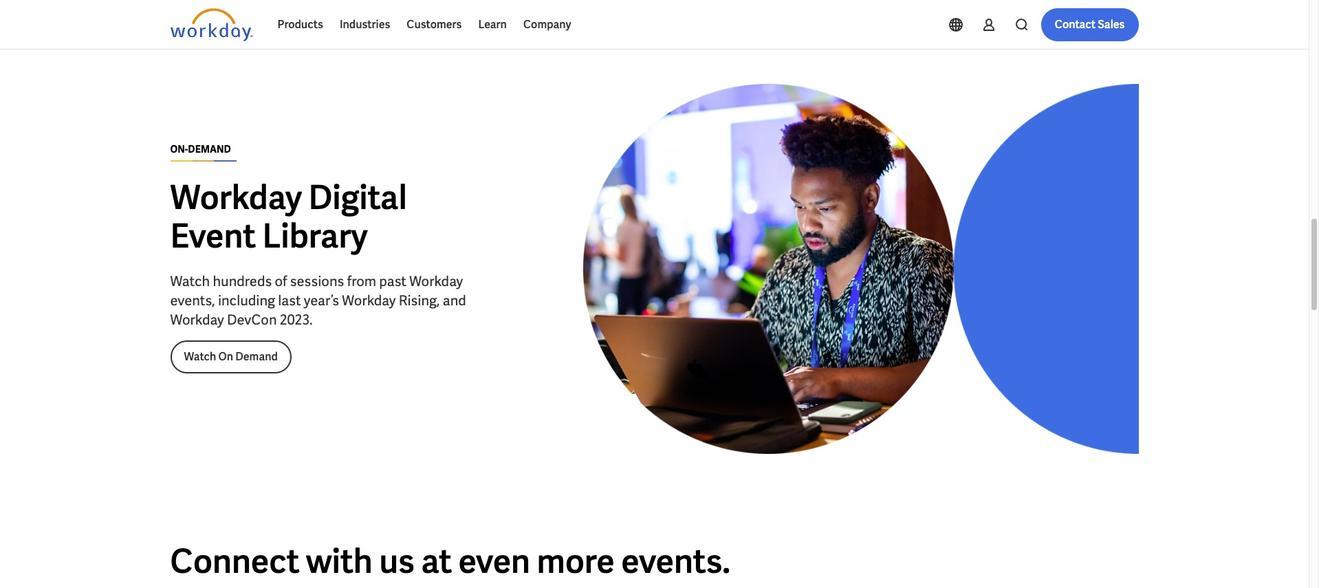 Task type: locate. For each thing, give the bounding box(es) containing it.
connect with us at even more events.
[[170, 540, 731, 583]]

library
[[263, 215, 368, 257]]

watch for watch on demand
[[184, 349, 216, 364]]

watch inside the watch hundreds of sessions from past workday events, including last year's workday rising, and workday devcon 2023.
[[170, 272, 210, 290]]

on
[[218, 349, 233, 364]]

industries button
[[332, 8, 399, 41]]

industries
[[340, 17, 390, 32]]

workday
[[170, 176, 302, 219], [409, 272, 463, 290], [342, 292, 396, 310], [170, 311, 224, 329]]

digital
[[309, 176, 407, 219]]

hundreds
[[213, 272, 272, 290]]

even
[[459, 540, 531, 583]]

on-
[[170, 143, 188, 155]]

watch
[[170, 272, 210, 290], [184, 349, 216, 364]]

us
[[379, 540, 415, 583]]

workday digital event library
[[170, 176, 407, 257]]

contact sales
[[1055, 17, 1125, 32]]

contact sales link
[[1042, 8, 1139, 41]]

watch left on
[[184, 349, 216, 364]]

workday down demand at top left
[[170, 176, 302, 219]]

watch on demand link
[[170, 341, 292, 374]]

workday down events, at the left
[[170, 311, 224, 329]]

0 vertical spatial watch
[[170, 272, 210, 290]]

learn button
[[470, 8, 515, 41]]

watch for watch hundreds of sessions from past workday events, including last year's workday rising, and workday devcon 2023.
[[170, 272, 210, 290]]

events,
[[170, 292, 215, 310]]

contact
[[1055, 17, 1096, 32]]

at
[[421, 540, 452, 583]]

event
[[170, 215, 256, 257]]

events.
[[622, 540, 731, 583]]

watch up events, at the left
[[170, 272, 210, 290]]

sessions
[[290, 272, 344, 290]]

customers button
[[399, 8, 470, 41]]

sales
[[1098, 17, 1125, 32]]

workday inside workday digital event library
[[170, 176, 302, 219]]

with
[[306, 540, 373, 583]]

more
[[537, 540, 615, 583]]

go to the homepage image
[[170, 8, 253, 41]]

1 vertical spatial watch
[[184, 349, 216, 364]]



Task type: vqa. For each thing, say whether or not it's contained in the screenshot.
The Rising,
yes



Task type: describe. For each thing, give the bounding box(es) containing it.
company button
[[515, 8, 580, 41]]

last
[[278, 292, 301, 310]]

of
[[275, 272, 287, 290]]

company
[[524, 17, 571, 32]]

2023.
[[280, 311, 313, 329]]

connect
[[170, 540, 300, 583]]

workday down from
[[342, 292, 396, 310]]

year's
[[304, 292, 339, 310]]

man looking at laptop computer. image
[[583, 84, 1139, 454]]

watch hundreds of sessions from past workday events, including last year's workday rising, and workday devcon 2023.
[[170, 272, 466, 329]]

from
[[347, 272, 376, 290]]

watch on demand
[[184, 349, 278, 364]]

products
[[278, 17, 323, 32]]

customers
[[407, 17, 462, 32]]

devcon
[[227, 311, 277, 329]]

workday up rising, in the left of the page
[[409, 272, 463, 290]]

including
[[218, 292, 275, 310]]

products button
[[269, 8, 332, 41]]

rising,
[[399, 292, 440, 310]]

on-demand
[[170, 143, 231, 155]]

demand
[[235, 349, 278, 364]]

past
[[379, 272, 407, 290]]

and
[[443, 292, 466, 310]]

demand
[[188, 143, 231, 155]]

learn
[[478, 17, 507, 32]]



